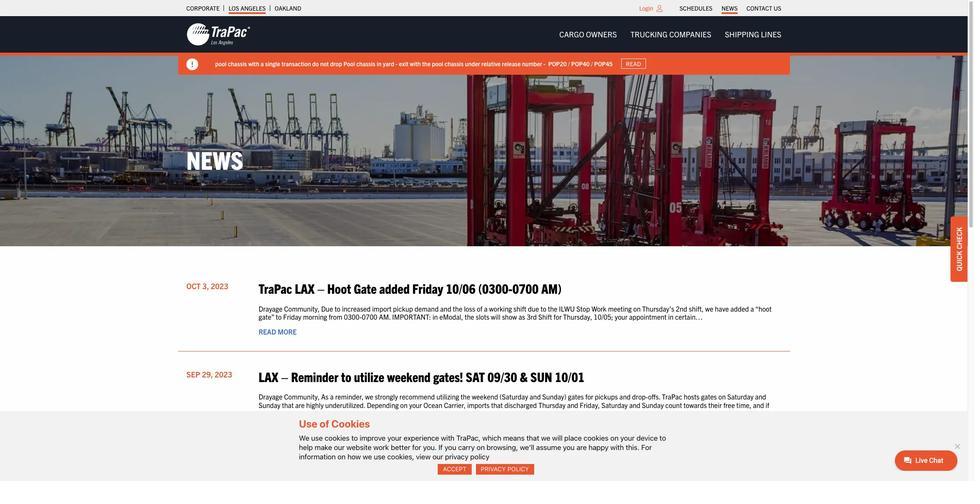 Task type: vqa. For each thing, say whether or not it's contained in the screenshot.
this
yes



Task type: describe. For each thing, give the bounding box(es) containing it.
(saturday
[[500, 393, 528, 401]]

drayage for lax
[[259, 393, 283, 401]]

appointment inside drayage community, as a reminder, we strongly recommend utilizing the weekend (saturday and sunday) gates for pickups and drop-offs. trapac hosts gates on saturday and sunday that are highly underutilized. depending on your ocean carrier, imports that discharged thursday and friday, saturday and sunday count towards their free time, and if appointment opportunities this weekend…
[[259, 409, 296, 418]]

a left '"hoot'
[[751, 305, 754, 313]]

owners
[[586, 29, 617, 39]]

show
[[502, 313, 517, 321]]

2 sunday from the left
[[642, 401, 664, 410]]

"hoot
[[755, 305, 772, 313]]

on left device
[[610, 434, 619, 443]]

do
[[312, 60, 319, 67]]

meeting
[[608, 305, 632, 313]]

towards
[[684, 401, 707, 410]]

on inside drayage community, due to increased import pickup demand and the loss of a working shift due to the ilwu stop work meeting on thursday's 2nd shift, we have added a "hoot gate" to friday morning from 0300-0700 am. important: in emodal, the slots will show as 3rd shift for thursday, 10/05; your appointment in certain…
[[633, 305, 641, 313]]

10/01
[[555, 369, 585, 385]]

on right strongly
[[400, 401, 408, 410]]

login link
[[639, 4, 653, 12]]

– inside article
[[317, 280, 325, 297]]

as
[[321, 393, 329, 401]]

and left the sunday)
[[530, 393, 541, 401]]

2023 for trapac lax – hoot gate added friday 10/06 (0300-0700 am)
[[211, 282, 228, 291]]

gate
[[354, 280, 377, 297]]

quick
[[955, 251, 963, 271]]

we inside drayage community, as a reminder, we strongly recommend utilizing the weekend (saturday and sunday) gates for pickups and drop-offs. trapac hosts gates on saturday and sunday that are highly underutilized. depending on your ocean carrier, imports that discharged thursday and friday, saturday and sunday count towards their free time, and if appointment opportunities this weekend…
[[365, 393, 373, 401]]

2nd
[[676, 305, 687, 313]]

underutilized.
[[325, 401, 365, 410]]

a inside banner
[[261, 60, 264, 67]]

schedules link
[[680, 2, 713, 14]]

contact
[[747, 4, 772, 12]]

on up policy on the bottom of the page
[[477, 444, 485, 452]]

read more link
[[259, 328, 297, 336]]

menu bar containing schedules
[[675, 2, 786, 14]]

to right device
[[660, 434, 666, 443]]

ilwu
[[559, 305, 575, 313]]

your inside drayage community, due to increased import pickup demand and the loss of a working shift due to the ilwu stop work meeting on thursday's 2nd shift, we have added a "hoot gate" to friday morning from 0300-0700 am. important: in emodal, the slots will show as 3rd shift for thursday, 10/05; your appointment in certain…
[[615, 313, 628, 321]]

and right time,
[[755, 393, 766, 401]]

count
[[665, 401, 682, 410]]

&
[[520, 369, 528, 385]]

you.
[[423, 444, 437, 452]]

cargo owners link
[[553, 26, 624, 43]]

policy
[[507, 466, 529, 473]]

have
[[715, 305, 729, 313]]

we inside drayage community, due to increased import pickup demand and the loss of a working shift due to the ilwu stop work meeting on thursday's 2nd shift, we have added a "hoot gate" to friday morning from 0300-0700 am. important: in emodal, the slots will show as 3rd shift for thursday, 10/05; your appointment in certain…
[[705, 305, 713, 313]]

companies
[[669, 29, 711, 39]]

0 horizontal spatial our
[[334, 444, 345, 452]]

login
[[639, 4, 653, 12]]

pool
[[343, 60, 355, 67]]

pop20
[[548, 60, 567, 67]]

2 chassis from the left
[[356, 60, 375, 67]]

lax – reminder to utilize weekend gates!   sat 09/30 & sun 10/01 article
[[178, 360, 790, 448]]

oakland
[[275, 4, 301, 12]]

we up the assume
[[541, 434, 550, 443]]

with right the exit
[[410, 60, 421, 67]]

schedules
[[680, 4, 713, 12]]

with up 'if' on the bottom left of page
[[441, 434, 455, 443]]

0 vertical spatial weekend
[[387, 369, 431, 385]]

privacy policy link
[[476, 465, 534, 475]]

(0300-
[[478, 280, 512, 297]]

corporate
[[186, 4, 220, 12]]

drop-
[[632, 393, 648, 401]]

am)
[[541, 280, 562, 297]]

single
[[265, 60, 280, 67]]

free
[[723, 401, 735, 410]]

09/30
[[488, 369, 517, 385]]

news link
[[722, 2, 738, 14]]

0 vertical spatial added
[[379, 280, 410, 297]]

los angeles
[[229, 4, 266, 12]]

2 cookies from the left
[[584, 434, 609, 443]]

3,
[[202, 282, 209, 291]]

opportunities
[[298, 409, 337, 418]]

1 horizontal spatial use
[[374, 453, 385, 461]]

no image
[[953, 442, 961, 451]]

we down website
[[363, 453, 372, 461]]

if
[[766, 401, 769, 410]]

a inside drayage community, as a reminder, we strongly recommend utilizing the weekend (saturday and sunday) gates for pickups and drop-offs. trapac hosts gates on saturday and sunday that are highly underutilized. depending on your ocean carrier, imports that discharged thursday and friday, saturday and sunday count towards their free time, and if appointment opportunities this weekend…
[[330, 393, 334, 401]]

drop
[[330, 60, 342, 67]]

oct
[[186, 282, 201, 291]]

corporate link
[[186, 2, 220, 14]]

1 horizontal spatial in
[[433, 313, 438, 321]]

the left ilwu
[[548, 305, 557, 313]]

pool chassis with a single transaction  do not drop pool chassis in yard -  exit with the pool chassis under relative release number -  pop20 / pop40 / pop45
[[215, 60, 613, 67]]

and inside drayage community, due to increased import pickup demand and the loss of a working shift due to the ilwu stop work meeting on thursday's 2nd shift, we have added a "hoot gate" to friday morning from 0300-0700 am. important: in emodal, the slots will show as 3rd shift for thursday, 10/05; your appointment in certain…
[[440, 305, 451, 313]]

menu bar inside banner
[[553, 26, 788, 43]]

utilize
[[354, 369, 384, 385]]

pickup
[[393, 305, 413, 313]]

1 horizontal spatial our
[[433, 453, 443, 461]]

utilizing
[[436, 393, 459, 401]]

trapac inside article
[[259, 280, 292, 297]]

how
[[348, 453, 361, 461]]

1 sunday from the left
[[259, 401, 280, 410]]

highly
[[306, 401, 324, 410]]

0 horizontal spatial saturday
[[602, 401, 628, 410]]

– inside article
[[281, 369, 288, 385]]

recommend
[[400, 393, 435, 401]]

privacy
[[445, 453, 468, 461]]

contact us link
[[747, 2, 781, 14]]

trapac lax – hoot gate added friday 10/06 (0300-0700 am) article
[[178, 272, 790, 352]]

place
[[564, 434, 582, 443]]

light image
[[657, 5, 663, 12]]

drayage community, as a reminder, we strongly recommend utilizing the weekend (saturday and sunday) gates for pickups and drop-offs. trapac hosts gates on saturday and sunday that are highly underutilized. depending on your ocean carrier, imports that discharged thursday and friday, saturday and sunday count towards their free time, and if appointment opportunities this weekend…
[[259, 393, 769, 418]]

due
[[528, 305, 539, 313]]

to up website
[[351, 434, 358, 443]]

certain…
[[675, 313, 703, 321]]

solid image
[[186, 59, 198, 71]]

and left offs.
[[629, 401, 640, 410]]

for inside drayage community, due to increased import pickup demand and the loss of a working shift due to the ilwu stop work meeting on thursday's 2nd shift, we have added a "hoot gate" to friday morning from 0300-0700 am. important: in emodal, the slots will show as 3rd shift for thursday, 10/05; your appointment in certain…
[[554, 313, 562, 321]]

we
[[299, 434, 309, 443]]

drayage for trapac
[[259, 305, 283, 313]]

shipping
[[725, 29, 759, 39]]

hoot
[[327, 280, 351, 297]]

privacy
[[481, 466, 506, 473]]

to right due
[[541, 305, 546, 313]]

depending
[[367, 401, 399, 410]]

your up better
[[387, 434, 402, 443]]

trapac inside drayage community, as a reminder, we strongly recommend utilizing the weekend (saturday and sunday) gates for pickups and drop-offs. trapac hosts gates on saturday and sunday that are highly underutilized. depending on your ocean carrier, imports that discharged thursday and friday, saturday and sunday count towards their free time, and if appointment opportunities this weekend…
[[662, 393, 682, 401]]

with left this.
[[610, 444, 624, 452]]

community, for –
[[284, 393, 320, 401]]

imports
[[467, 401, 490, 410]]

1 chassis from the left
[[228, 60, 247, 67]]

1 cookies from the left
[[325, 434, 350, 443]]

more
[[278, 328, 297, 336]]

carrier,
[[444, 401, 466, 410]]

the inside drayage community, as a reminder, we strongly recommend utilizing the weekend (saturday and sunday) gates for pickups and drop-offs. trapac hosts gates on saturday and sunday that are highly underutilized. depending on your ocean carrier, imports that discharged thursday and friday, saturday and sunday count towards their free time, and if appointment opportunities this weekend…
[[461, 393, 470, 401]]

3rd
[[527, 313, 537, 321]]

10/06
[[446, 280, 476, 297]]

lax inside article
[[259, 369, 278, 385]]

friday,
[[580, 401, 600, 410]]

means
[[503, 434, 525, 443]]

loss
[[464, 305, 475, 313]]

for
[[641, 444, 652, 452]]

the inside banner
[[422, 60, 431, 67]]



Task type: locate. For each thing, give the bounding box(es) containing it.
2 community, from the top
[[284, 393, 320, 401]]

privacy policy
[[481, 466, 529, 473]]

experience
[[404, 434, 439, 443]]

a left single
[[261, 60, 264, 67]]

0 vertical spatial are
[[295, 401, 305, 410]]

help
[[299, 444, 313, 452]]

0 vertical spatial will
[[491, 313, 500, 321]]

added right have
[[730, 305, 749, 313]]

added up pickup
[[379, 280, 410, 297]]

0 horizontal spatial sunday
[[259, 401, 280, 410]]

1 vertical spatial 0700
[[362, 313, 377, 321]]

friday
[[412, 280, 443, 297], [283, 313, 301, 321]]

that right imports
[[491, 401, 503, 410]]

trapac up gate"
[[259, 280, 292, 297]]

we left have
[[705, 305, 713, 313]]

0 vertical spatial read
[[626, 60, 641, 68]]

and left drop-
[[619, 393, 631, 401]]

saturday right their
[[727, 393, 754, 401]]

thursday
[[538, 401, 566, 410]]

that
[[282, 401, 294, 410], [491, 401, 503, 410], [527, 434, 539, 443]]

work
[[592, 305, 606, 313]]

1 horizontal spatial news
[[722, 4, 738, 12]]

of
[[477, 305, 482, 313], [320, 418, 329, 430]]

1 horizontal spatial you
[[563, 444, 575, 452]]

to up reminder,
[[341, 369, 351, 385]]

on right 'meeting'
[[633, 305, 641, 313]]

pool right the exit
[[432, 60, 443, 67]]

1 vertical spatial drayage
[[259, 393, 283, 401]]

1 - from the left
[[396, 60, 398, 67]]

1 horizontal spatial appointment
[[629, 313, 667, 321]]

0 vertical spatial appointment
[[629, 313, 667, 321]]

los angeles link
[[229, 2, 266, 14]]

that inside use of cookies we use cookies to improve your experience with trapac, which means that we will place cookies on your device to help make our website work better for you. if you carry on browsing, we'll assume you are happy with this. for information on how we use cookies, view our privacy policy
[[527, 434, 539, 443]]

on
[[633, 305, 641, 313], [718, 393, 726, 401], [400, 401, 408, 410], [610, 434, 619, 443], [477, 444, 485, 452], [338, 453, 346, 461]]

banner
[[0, 16, 974, 75]]

on left time,
[[718, 393, 726, 401]]

1 vertical spatial friday
[[283, 313, 301, 321]]

0 horizontal spatial in
[[377, 60, 382, 67]]

morning
[[303, 313, 327, 321]]

the left slots on the bottom of page
[[465, 313, 474, 321]]

trucking companies link
[[624, 26, 718, 43]]

appointment left '2nd'
[[629, 313, 667, 321]]

on left how
[[338, 453, 346, 461]]

1 horizontal spatial cookies
[[584, 434, 609, 443]]

your right 10/05;
[[615, 313, 628, 321]]

1 vertical spatial use
[[374, 453, 385, 461]]

for right shift
[[554, 313, 562, 321]]

0 horizontal spatial that
[[282, 401, 294, 410]]

appointment
[[629, 313, 667, 321], [259, 409, 296, 418]]

menu bar down "light" icon
[[553, 26, 788, 43]]

trapac right offs.
[[662, 393, 682, 401]]

1 horizontal spatial -
[[544, 60, 546, 67]]

we
[[705, 305, 713, 313], [365, 393, 373, 401], [541, 434, 550, 443], [363, 453, 372, 461]]

the right the exit
[[422, 60, 431, 67]]

pool right the solid icon
[[215, 60, 227, 67]]

cookies,
[[387, 453, 414, 461]]

cargo owners
[[559, 29, 617, 39]]

as
[[519, 313, 525, 321]]

weekend down sat
[[472, 393, 498, 401]]

0 vertical spatial friday
[[412, 280, 443, 297]]

1 vertical spatial –
[[281, 369, 288, 385]]

los
[[229, 4, 239, 12]]

in left the emodal,
[[433, 313, 438, 321]]

saturday
[[727, 393, 754, 401], [602, 401, 628, 410]]

1 vertical spatial appointment
[[259, 409, 296, 418]]

0 horizontal spatial -
[[396, 60, 398, 67]]

0700
[[512, 280, 539, 297], [362, 313, 377, 321]]

for left pickups
[[585, 393, 593, 401]]

to right 'due' on the bottom left of the page
[[335, 305, 340, 313]]

lax – reminder to utilize weekend gates!   sat 09/30 & sun 10/01
[[259, 369, 585, 385]]

weekend
[[387, 369, 431, 385], [472, 393, 498, 401]]

to right gate"
[[276, 313, 282, 321]]

sun
[[530, 369, 552, 385]]

will inside drayage community, due to increased import pickup demand and the loss of a working shift due to the ilwu stop work meeting on thursday's 2nd shift, we have added a "hoot gate" to friday morning from 0300-0700 am. important: in emodal, the slots will show as 3rd shift for thursday, 10/05; your appointment in certain…
[[491, 313, 500, 321]]

stop
[[576, 305, 590, 313]]

hosts
[[684, 393, 700, 401]]

2023 right 3,
[[211, 282, 228, 291]]

saturday right friday, at the bottom right
[[602, 401, 628, 410]]

sunday
[[259, 401, 280, 410], [642, 401, 664, 410]]

0700 left am.
[[362, 313, 377, 321]]

– left hoot
[[317, 280, 325, 297]]

2 - from the left
[[544, 60, 546, 67]]

2 gates from the left
[[701, 393, 717, 401]]

/ left the pop45 at the right of page
[[591, 60, 593, 67]]

2 horizontal spatial for
[[585, 393, 593, 401]]

1 horizontal spatial gates
[[701, 393, 717, 401]]

–
[[317, 280, 325, 297], [281, 369, 288, 385]]

0 horizontal spatial /
[[568, 60, 570, 67]]

are down place
[[577, 444, 587, 452]]

1 horizontal spatial added
[[730, 305, 749, 313]]

1 vertical spatial news
[[186, 144, 243, 175]]

of inside use of cookies we use cookies to improve your experience with trapac, which means that we will place cookies on your device to help make our website work better for you. if you carry on browsing, we'll assume you are happy with this. for information on how we use cookies, view our privacy policy
[[320, 418, 329, 430]]

1 horizontal spatial read
[[626, 60, 641, 68]]

1 horizontal spatial weekend
[[472, 393, 498, 401]]

added inside drayage community, due to increased import pickup demand and the loss of a working shift due to the ilwu stop work meeting on thursday's 2nd shift, we have added a "hoot gate" to friday morning from 0300-0700 am. important: in emodal, the slots will show as 3rd shift for thursday, 10/05; your appointment in certain…
[[730, 305, 749, 313]]

you down place
[[563, 444, 575, 452]]

2 horizontal spatial that
[[527, 434, 539, 443]]

0 horizontal spatial cookies
[[325, 434, 350, 443]]

import
[[372, 305, 392, 313]]

0 horizontal spatial lax
[[259, 369, 278, 385]]

2 you from the left
[[563, 444, 575, 452]]

lax inside article
[[295, 280, 315, 297]]

/ left pop40
[[568, 60, 570, 67]]

reminder,
[[335, 393, 364, 401]]

cookies
[[331, 418, 370, 430]]

1 vertical spatial lax
[[259, 369, 278, 385]]

0 vertical spatial news
[[722, 4, 738, 12]]

0 horizontal spatial appointment
[[259, 409, 296, 418]]

0 vertical spatial drayage
[[259, 305, 283, 313]]

0 vertical spatial trapac
[[259, 280, 292, 297]]

1 horizontal spatial that
[[491, 401, 503, 410]]

1 drayage from the top
[[259, 305, 283, 313]]

0 vertical spatial menu bar
[[675, 2, 786, 14]]

1 gates from the left
[[568, 393, 584, 401]]

0 vertical spatial 0700
[[512, 280, 539, 297]]

0 vertical spatial –
[[317, 280, 325, 297]]

trapac lax – hoot gate added friday 10/06 (0300-0700 am)
[[259, 280, 562, 297]]

1 vertical spatial for
[[585, 393, 593, 401]]

read inside trapac lax – hoot gate added friday 10/06 (0300-0700 am) article
[[259, 328, 276, 336]]

gate"
[[259, 313, 274, 321]]

1 horizontal spatial /
[[591, 60, 593, 67]]

1 community, from the top
[[284, 305, 320, 313]]

2023 right 29,
[[215, 370, 232, 380]]

our down 'if' on the bottom left of page
[[433, 453, 443, 461]]

with left single
[[248, 60, 259, 67]]

drayage
[[259, 305, 283, 313], [259, 393, 283, 401]]

of inside drayage community, due to increased import pickup demand and the loss of a working shift due to the ilwu stop work meeting on thursday's 2nd shift, we have added a "hoot gate" to friday morning from 0300-0700 am. important: in emodal, the slots will show as 3rd shift for thursday, 10/05; your appointment in certain…
[[477, 305, 482, 313]]

1 vertical spatial will
[[552, 434, 562, 443]]

view
[[416, 453, 431, 461]]

the right utilizing
[[461, 393, 470, 401]]

for inside drayage community, as a reminder, we strongly recommend utilizing the weekend (saturday and sunday) gates for pickups and drop-offs. trapac hosts gates on saturday and sunday that are highly underutilized. depending on your ocean carrier, imports that discharged thursday and friday, saturday and sunday count towards their free time, and if appointment opportunities this weekend…
[[585, 393, 593, 401]]

1 horizontal spatial sunday
[[642, 401, 664, 410]]

for
[[554, 313, 562, 321], [585, 393, 593, 401], [412, 444, 421, 452]]

1 horizontal spatial trapac
[[662, 393, 682, 401]]

friday up demand
[[412, 280, 443, 297]]

0 vertical spatial of
[[477, 305, 482, 313]]

community, left 'due' on the bottom left of the page
[[284, 305, 320, 313]]

0 vertical spatial 2023
[[211, 282, 228, 291]]

1 vertical spatial menu bar
[[553, 26, 788, 43]]

community, for lax
[[284, 305, 320, 313]]

use down "work"
[[374, 453, 385, 461]]

1 pool from the left
[[215, 60, 227, 67]]

1 you from the left
[[445, 444, 456, 452]]

1 vertical spatial our
[[433, 453, 443, 461]]

in inside banner
[[377, 60, 382, 67]]

to inside article
[[341, 369, 351, 385]]

0 horizontal spatial added
[[379, 280, 410, 297]]

0 vertical spatial for
[[554, 313, 562, 321]]

1 horizontal spatial lax
[[295, 280, 315, 297]]

you right 'if' on the bottom left of page
[[445, 444, 456, 452]]

read more
[[259, 328, 297, 336]]

drayage inside drayage community, as a reminder, we strongly recommend utilizing the weekend (saturday and sunday) gates for pickups and drop-offs. trapac hosts gates on saturday and sunday that are highly underutilized. depending on your ocean carrier, imports that discharged thursday and friday, saturday and sunday count towards their free time, and if appointment opportunities this weekend…
[[259, 393, 283, 401]]

for down experience
[[412, 444, 421, 452]]

appointment inside drayage community, due to increased import pickup demand and the loss of a working shift due to the ilwu stop work meeting on thursday's 2nd shift, we have added a "hoot gate" to friday morning from 0300-0700 am. important: in emodal, the slots will show as 3rd shift for thursday, 10/05; your appointment in certain…
[[629, 313, 667, 321]]

read down gate"
[[259, 328, 276, 336]]

0700 up shift on the bottom
[[512, 280, 539, 297]]

oct 3, 2023
[[186, 282, 228, 291]]

your inside drayage community, as a reminder, we strongly recommend utilizing the weekend (saturday and sunday) gates for pickups and drop-offs. trapac hosts gates on saturday and sunday that are highly underutilized. depending on your ocean carrier, imports that discharged thursday and friday, saturday and sunday count towards their free time, and if appointment opportunities this weekend…
[[409, 401, 422, 410]]

gates down 10/01 at the right
[[568, 393, 584, 401]]

the left "loss"
[[453, 305, 462, 313]]

1 vertical spatial 2023
[[215, 370, 232, 380]]

community, inside drayage community, due to increased import pickup demand and the loss of a working shift due to the ilwu stop work meeting on thursday's 2nd shift, we have added a "hoot gate" to friday morning from 0300-0700 am. important: in emodal, the slots will show as 3rd shift for thursday, 10/05; your appointment in certain…
[[284, 305, 320, 313]]

lines
[[761, 29, 781, 39]]

reminder
[[291, 369, 338, 385]]

transaction
[[282, 60, 311, 67]]

thursday's
[[642, 305, 674, 313]]

2023 inside lax – reminder to utilize weekend gates!   sat 09/30 & sun 10/01 article
[[215, 370, 232, 380]]

0 horizontal spatial for
[[412, 444, 421, 452]]

1 vertical spatial community,
[[284, 393, 320, 401]]

am.
[[379, 313, 391, 321]]

are inside drayage community, as a reminder, we strongly recommend utilizing the weekend (saturday and sunday) gates for pickups and drop-offs. trapac hosts gates on saturday and sunday that are highly underutilized. depending on your ocean carrier, imports that discharged thursday and friday, saturday and sunday count towards their free time, and if appointment opportunities this weekend…
[[295, 401, 305, 410]]

your
[[615, 313, 628, 321], [409, 401, 422, 410], [387, 434, 402, 443], [620, 434, 635, 443]]

your left the ocean
[[409, 401, 422, 410]]

1 horizontal spatial saturday
[[727, 393, 754, 401]]

chassis down los angeles image
[[228, 60, 247, 67]]

0 vertical spatial use
[[311, 434, 323, 443]]

1 horizontal spatial for
[[554, 313, 562, 321]]

0 horizontal spatial will
[[491, 313, 500, 321]]

1 vertical spatial added
[[730, 305, 749, 313]]

1 vertical spatial trapac
[[662, 393, 682, 401]]

our right make
[[334, 444, 345, 452]]

1 horizontal spatial friday
[[412, 280, 443, 297]]

shift
[[538, 313, 552, 321]]

1 horizontal spatial 0700
[[512, 280, 539, 297]]

1 horizontal spatial are
[[577, 444, 587, 452]]

2023 for lax – reminder to utilize weekend gates!   sat 09/30 & sun 10/01
[[215, 370, 232, 380]]

read for read more
[[259, 328, 276, 336]]

banner containing cargo owners
[[0, 16, 974, 75]]

0 horizontal spatial use
[[311, 434, 323, 443]]

that up we'll
[[527, 434, 539, 443]]

browsing,
[[487, 444, 518, 452]]

use up make
[[311, 434, 323, 443]]

0 horizontal spatial trapac
[[259, 280, 292, 297]]

trapac,
[[456, 434, 480, 443]]

cookies up make
[[325, 434, 350, 443]]

friday inside drayage community, due to increased import pickup demand and the loss of a working shift due to the ilwu stop work meeting on thursday's 2nd shift, we have added a "hoot gate" to friday morning from 0300-0700 am. important: in emodal, the slots will show as 3rd shift for thursday, 10/05; your appointment in certain…
[[283, 313, 301, 321]]

angeles
[[240, 4, 266, 12]]

1 vertical spatial of
[[320, 418, 329, 430]]

1 vertical spatial weekend
[[472, 393, 498, 401]]

0 horizontal spatial –
[[281, 369, 288, 385]]

drayage inside drayage community, due to increased import pickup demand and the loss of a working shift due to the ilwu stop work meeting on thursday's 2nd shift, we have added a "hoot gate" to friday morning from 0300-0700 am. important: in emodal, the slots will show as 3rd shift for thursday, 10/05; your appointment in certain…
[[259, 305, 283, 313]]

1 vertical spatial are
[[577, 444, 587, 452]]

are inside use of cookies we use cookies to improve your experience with trapac, which means that we will place cookies on your device to help make our website work better for you. if you carry on browsing, we'll assume you are happy with this. for information on how we use cookies, view our privacy policy
[[577, 444, 587, 452]]

important:
[[392, 313, 431, 321]]

1 horizontal spatial pool
[[432, 60, 443, 67]]

2 / from the left
[[591, 60, 593, 67]]

0 horizontal spatial chassis
[[228, 60, 247, 67]]

2 pool from the left
[[432, 60, 443, 67]]

read inside banner
[[626, 60, 641, 68]]

2 horizontal spatial chassis
[[445, 60, 464, 67]]

trucking
[[631, 29, 668, 39]]

contact us
[[747, 4, 781, 12]]

weekend up recommend
[[387, 369, 431, 385]]

2023
[[211, 282, 228, 291], [215, 370, 232, 380]]

and right demand
[[440, 305, 451, 313]]

strongly
[[375, 393, 398, 401]]

community, inside drayage community, as a reminder, we strongly recommend utilizing the weekend (saturday and sunday) gates for pickups and drop-offs. trapac hosts gates on saturday and sunday that are highly underutilized. depending on your ocean carrier, imports that discharged thursday and friday, saturday and sunday count towards their free time, and if appointment opportunities this weekend…
[[284, 393, 320, 401]]

will inside use of cookies we use cookies to improve your experience with trapac, which means that we will place cookies on your device to help make our website work better for you. if you carry on browsing, we'll assume you are happy with this. for information on how we use cookies, view our privacy policy
[[552, 434, 562, 443]]

we up weekend…
[[365, 393, 373, 401]]

menu bar up shipping
[[675, 2, 786, 14]]

0 horizontal spatial weekend
[[387, 369, 431, 385]]

0 horizontal spatial pool
[[215, 60, 227, 67]]

and left the if
[[753, 401, 764, 410]]

will right slots on the bottom of page
[[491, 313, 500, 321]]

not
[[320, 60, 329, 67]]

happy
[[589, 444, 609, 452]]

read for read
[[626, 60, 641, 68]]

0 horizontal spatial read
[[259, 328, 276, 336]]

weekend…
[[350, 409, 384, 418]]

- left the exit
[[396, 60, 398, 67]]

menu bar
[[675, 2, 786, 14], [553, 26, 788, 43]]

1 / from the left
[[568, 60, 570, 67]]

will up the assume
[[552, 434, 562, 443]]

1 horizontal spatial of
[[477, 305, 482, 313]]

los angeles image
[[186, 23, 250, 46]]

0 horizontal spatial gates
[[568, 393, 584, 401]]

improve
[[360, 434, 386, 443]]

from
[[329, 313, 342, 321]]

2 horizontal spatial in
[[668, 313, 674, 321]]

0 horizontal spatial friday
[[283, 313, 301, 321]]

trapac
[[259, 280, 292, 297], [662, 393, 682, 401]]

discharged
[[504, 401, 537, 410]]

0 horizontal spatial 0700
[[362, 313, 377, 321]]

this
[[338, 409, 349, 418]]

work
[[373, 444, 389, 452]]

2023 inside trapac lax – hoot gate added friday 10/06 (0300-0700 am) article
[[211, 282, 228, 291]]

0 vertical spatial our
[[334, 444, 345, 452]]

your up this.
[[620, 434, 635, 443]]

of down the opportunities
[[320, 418, 329, 430]]

ocean
[[424, 401, 442, 410]]

- right number
[[544, 60, 546, 67]]

in left '2nd'
[[668, 313, 674, 321]]

0 vertical spatial community,
[[284, 305, 320, 313]]

of right "loss"
[[477, 305, 482, 313]]

3 chassis from the left
[[445, 60, 464, 67]]

appointment left "highly"
[[259, 409, 296, 418]]

– left reminder
[[281, 369, 288, 385]]

and
[[440, 305, 451, 313], [530, 393, 541, 401], [619, 393, 631, 401], [755, 393, 766, 401], [567, 401, 578, 410], [629, 401, 640, 410], [753, 401, 764, 410]]

1 vertical spatial read
[[259, 328, 276, 336]]

information
[[299, 453, 336, 461]]

community, up the opportunities
[[284, 393, 320, 401]]

0700 inside drayage community, due to increased import pickup demand and the loss of a working shift due to the ilwu stop work meeting on thursday's 2nd shift, we have added a "hoot gate" to friday morning from 0300-0700 am. important: in emodal, the slots will show as 3rd shift for thursday, 10/05; your appointment in certain…
[[362, 313, 377, 321]]

policy
[[470, 453, 489, 461]]

2 drayage from the top
[[259, 393, 283, 401]]

offs.
[[648, 393, 660, 401]]

that left "highly"
[[282, 401, 294, 410]]

demand
[[415, 305, 439, 313]]

0 horizontal spatial are
[[295, 401, 305, 410]]

a right as
[[330, 393, 334, 401]]

time,
[[736, 401, 751, 410]]

friday up more
[[283, 313, 301, 321]]

slots
[[476, 313, 489, 321]]

in left yard
[[377, 60, 382, 67]]

weekend inside drayage community, as a reminder, we strongly recommend utilizing the weekend (saturday and sunday) gates for pickups and drop-offs. trapac hosts gates on saturday and sunday that are highly underutilized. depending on your ocean carrier, imports that discharged thursday and friday, saturday and sunday count towards their free time, and if appointment opportunities this weekend…
[[472, 393, 498, 401]]

1 horizontal spatial –
[[317, 280, 325, 297]]

shipping lines link
[[718, 26, 788, 43]]

chassis right "pool"
[[356, 60, 375, 67]]

this.
[[626, 444, 639, 452]]

menu bar containing cargo owners
[[553, 26, 788, 43]]

1 horizontal spatial chassis
[[356, 60, 375, 67]]

cookies up the happy
[[584, 434, 609, 443]]

0 horizontal spatial you
[[445, 444, 456, 452]]

read right the pop45 at the right of page
[[626, 60, 641, 68]]

a left working
[[484, 305, 488, 313]]

gates right hosts
[[701, 393, 717, 401]]

cargo
[[559, 29, 584, 39]]

0 horizontal spatial of
[[320, 418, 329, 430]]

sunday)
[[542, 393, 566, 401]]

0 vertical spatial lax
[[295, 280, 315, 297]]

use
[[299, 418, 317, 430]]

and left friday, at the bottom right
[[567, 401, 578, 410]]

device
[[637, 434, 658, 443]]

1 horizontal spatial will
[[552, 434, 562, 443]]

for inside use of cookies we use cookies to improve your experience with trapac, which means that we will place cookies on your device to help make our website work better for you. if you carry on browsing, we'll assume you are happy with this. for information on how we use cookies, view our privacy policy
[[412, 444, 421, 452]]

2 vertical spatial for
[[412, 444, 421, 452]]

exit
[[399, 60, 408, 67]]

sat
[[466, 369, 485, 385]]

are left "highly"
[[295, 401, 305, 410]]

0 horizontal spatial news
[[186, 144, 243, 175]]

chassis left under
[[445, 60, 464, 67]]



